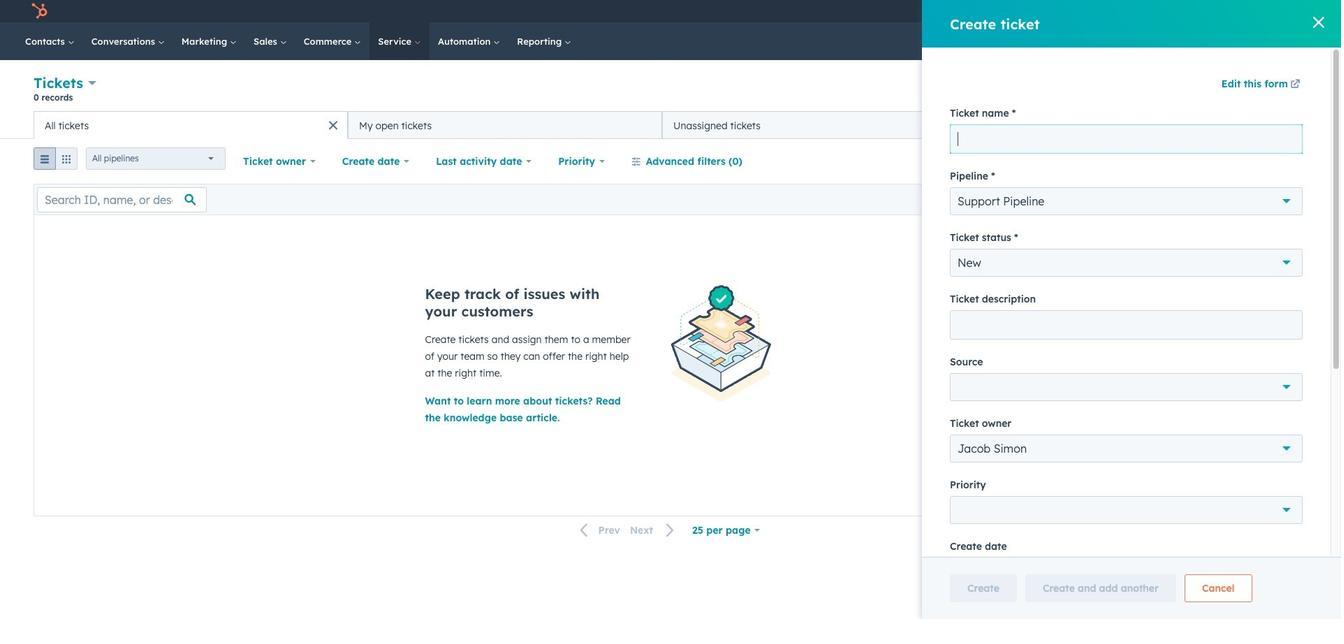 Task type: locate. For each thing, give the bounding box(es) containing it.
marketplaces image
[[1136, 6, 1149, 19]]

pagination navigation
[[572, 521, 684, 540]]

group
[[34, 147, 78, 175]]

banner
[[34, 73, 1308, 111]]

menu
[[1034, 0, 1325, 22]]



Task type: describe. For each thing, give the bounding box(es) containing it.
Search HubSpot search field
[[1135, 29, 1293, 53]]

jacob simon image
[[1242, 5, 1254, 17]]

Search ID, name, or description search field
[[37, 187, 207, 212]]



Task type: vqa. For each thing, say whether or not it's contained in the screenshot.
'Marketplaces' "icon"
yes



